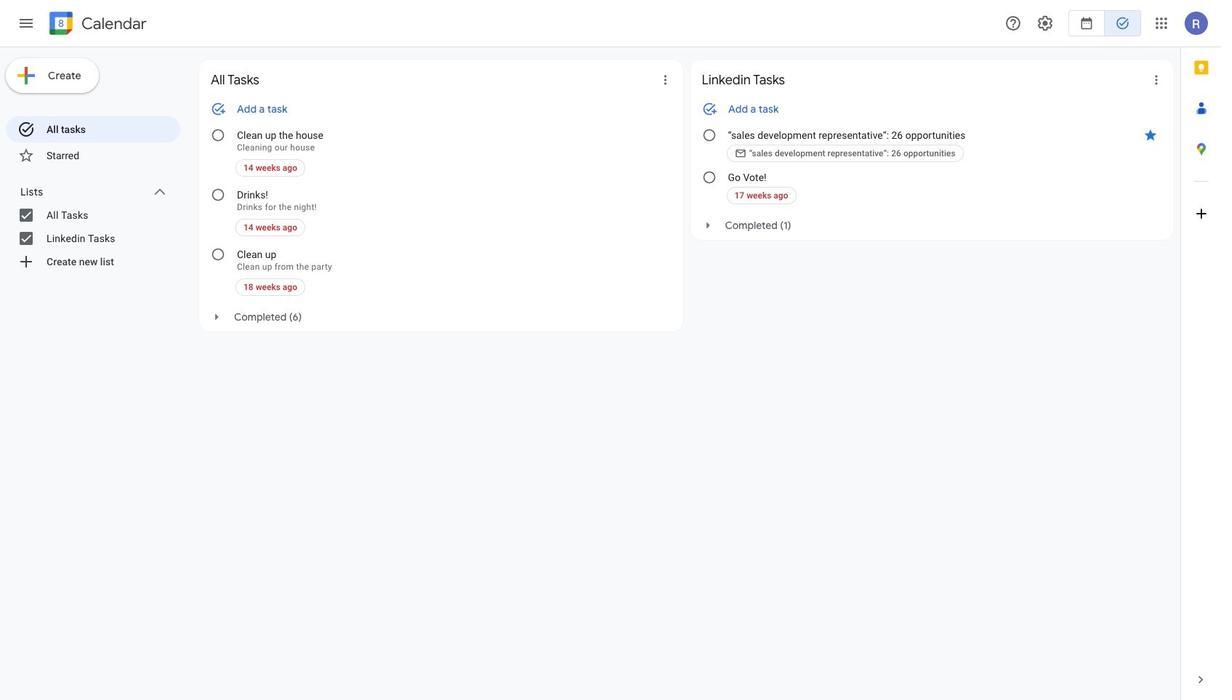 Task type: locate. For each thing, give the bounding box(es) containing it.
support menu image
[[1005, 15, 1022, 32]]

tab list
[[1182, 47, 1222, 660]]

heading
[[79, 15, 147, 32]]

settings menu image
[[1037, 15, 1054, 32]]

heading inside calendar element
[[79, 15, 147, 32]]



Task type: describe. For each thing, give the bounding box(es) containing it.
calendar element
[[47, 9, 147, 41]]

tasks sidebar image
[[17, 15, 35, 32]]



Task type: vqa. For each thing, say whether or not it's contained in the screenshot.
heading
yes



